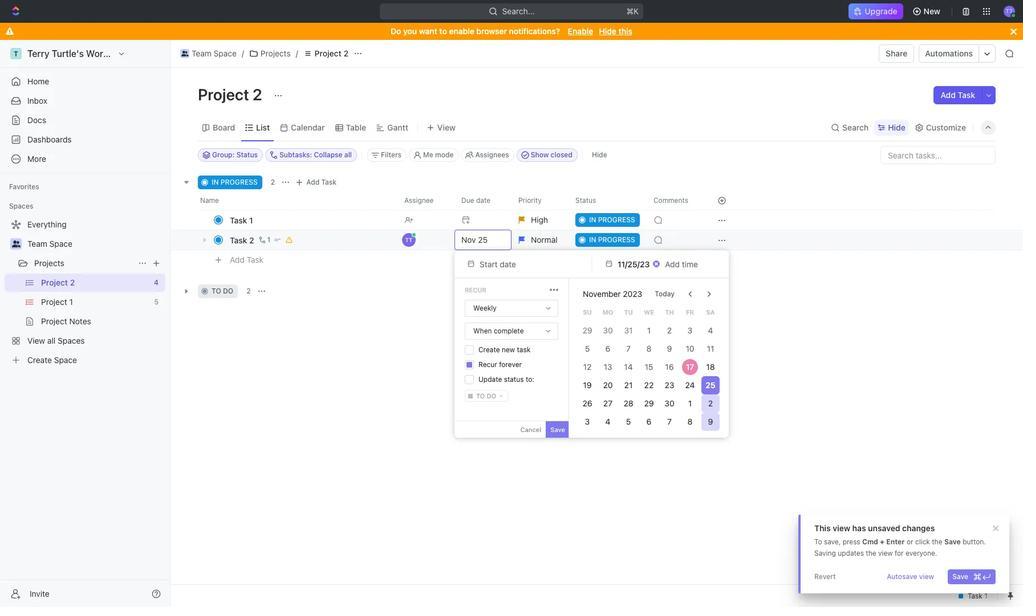 Task type: describe. For each thing, give the bounding box(es) containing it.
task up customize
[[959, 90, 976, 100]]

0 horizontal spatial to do
[[212, 287, 233, 296]]

gantt link
[[385, 120, 409, 136]]

projects inside 'tree'
[[34, 259, 64, 268]]

board link
[[211, 120, 235, 136]]

th
[[666, 309, 674, 316]]

upgrade
[[865, 6, 898, 16]]

to do button
[[465, 390, 509, 402]]

inbox
[[27, 96, 47, 106]]

we
[[644, 309, 655, 316]]

autosave view
[[888, 573, 935, 582]]

18
[[707, 362, 715, 372]]

0 horizontal spatial 5
[[585, 344, 590, 354]]

when
[[474, 327, 492, 336]]

home link
[[5, 72, 166, 91]]

share button
[[880, 45, 915, 63]]

1 vertical spatial 6
[[647, 417, 652, 427]]

23
[[665, 381, 675, 390]]

2 vertical spatial add task button
[[225, 253, 268, 267]]

when complete
[[474, 327, 524, 336]]

26
[[583, 399, 593, 409]]

create new task
[[479, 346, 531, 354]]

for
[[895, 550, 904, 558]]

button.
[[963, 538, 987, 547]]

in
[[212, 178, 219, 187]]

⌘k
[[627, 6, 639, 16]]

create
[[479, 346, 500, 354]]

1 vertical spatial 7
[[668, 417, 672, 427]]

customize button
[[912, 120, 970, 136]]

1 vertical spatial projects link
[[34, 255, 134, 273]]

1 horizontal spatial user group image
[[181, 51, 188, 56]]

unsaved
[[869, 524, 901, 534]]

0 horizontal spatial 7
[[627, 344, 631, 354]]

calendar link
[[289, 120, 325, 136]]

calendar
[[291, 122, 325, 132]]

16
[[666, 362, 674, 372]]

1 horizontal spatial team
[[192, 49, 212, 58]]

13
[[604, 362, 613, 372]]

today
[[655, 290, 675, 298]]

enter
[[887, 538, 905, 547]]

assignees button
[[461, 148, 515, 162]]

0 horizontal spatial project 2
[[198, 85, 266, 104]]

favorites button
[[5, 180, 44, 194]]

or
[[907, 538, 914, 547]]

notifications?
[[509, 26, 560, 36]]

0 vertical spatial team space link
[[177, 47, 240, 60]]

do inside dropdown button
[[487, 393, 497, 400]]

space inside 'tree'
[[49, 239, 72, 249]]

0 horizontal spatial 8
[[647, 344, 652, 354]]

1 down 24
[[689, 399, 692, 409]]

1 inside 1 button
[[267, 236, 271, 244]]

1 vertical spatial add task button
[[293, 176, 341, 189]]

view for autosave
[[920, 573, 935, 582]]

to:
[[526, 376, 535, 384]]

this
[[619, 26, 633, 36]]

2 horizontal spatial add
[[941, 90, 956, 100]]

you
[[404, 26, 417, 36]]

team space inside sidebar navigation
[[27, 239, 72, 249]]

inbox link
[[5, 92, 166, 110]]

19
[[584, 381, 592, 390]]

1 vertical spatial project
[[198, 85, 249, 104]]

autosave view button
[[883, 570, 939, 585]]

project inside project 2 link
[[315, 49, 342, 58]]

search...
[[503, 6, 535, 16]]

add task for bottom add task button
[[230, 255, 264, 265]]

tree inside sidebar navigation
[[5, 216, 166, 370]]

save inside button
[[953, 573, 969, 582]]

press
[[843, 538, 861, 547]]

10
[[686, 344, 695, 354]]

changes
[[903, 524, 936, 534]]

everyone.
[[906, 550, 938, 558]]

1 horizontal spatial 29
[[645, 399, 654, 409]]

2023
[[623, 289, 643, 299]]

save button
[[949, 570, 996, 585]]

updates
[[838, 550, 865, 558]]

1 inside the task 1 link
[[249, 215, 253, 225]]

25
[[706, 381, 716, 390]]

27
[[604, 399, 613, 409]]

favorites
[[9, 183, 39, 191]]

weekly
[[474, 304, 497, 313]]

1 vertical spatial 8
[[688, 417, 693, 427]]

0 vertical spatial 29
[[583, 326, 593, 336]]

28
[[624, 399, 634, 409]]

0 vertical spatial 3
[[688, 326, 693, 336]]

0 vertical spatial the
[[933, 538, 943, 547]]

+
[[881, 538, 885, 547]]

task
[[517, 346, 531, 354]]

11
[[707, 344, 715, 354]]

new button
[[908, 2, 948, 21]]

update status to:
[[479, 376, 535, 384]]

spaces
[[9, 202, 33, 211]]

team inside 'tree'
[[27, 239, 47, 249]]

2 / from the left
[[296, 49, 298, 58]]

status
[[504, 376, 524, 384]]

0 vertical spatial space
[[214, 49, 237, 58]]

20
[[604, 381, 613, 390]]

1 vertical spatial 4
[[606, 417, 611, 427]]

recur for recur forever
[[479, 361, 498, 369]]

gantt
[[388, 122, 409, 132]]

project 2 link
[[301, 47, 352, 60]]

0 horizontal spatial to
[[212, 287, 221, 296]]

recur forever
[[479, 361, 522, 369]]

0 vertical spatial hide
[[599, 26, 617, 36]]

to do inside dropdown button
[[477, 393, 497, 400]]

Due date text field
[[618, 259, 651, 269]]

tu
[[624, 309, 633, 316]]

1 horizontal spatial 9
[[709, 417, 714, 427]]

1 horizontal spatial projects link
[[246, 47, 294, 60]]

invite
[[30, 589, 50, 599]]

click
[[916, 538, 931, 547]]



Task type: locate. For each thing, give the bounding box(es) containing it.
0 vertical spatial do
[[223, 287, 233, 296]]

1 down we
[[648, 326, 651, 336]]

1 vertical spatial add task
[[307, 178, 337, 187]]

4
[[709, 326, 714, 336], [606, 417, 611, 427]]

1 horizontal spatial 7
[[668, 417, 672, 427]]

add task button up customize
[[935, 86, 983, 104]]

add task up customize
[[941, 90, 976, 100]]

0 vertical spatial view
[[833, 524, 851, 534]]

to do down update
[[477, 393, 497, 400]]

add task button down task 2 in the top left of the page
[[225, 253, 268, 267]]

1 horizontal spatial team space link
[[177, 47, 240, 60]]

9
[[667, 344, 673, 354], [709, 417, 714, 427]]

1 horizontal spatial /
[[296, 49, 298, 58]]

0 horizontal spatial add task
[[230, 255, 264, 265]]

1 horizontal spatial 4
[[709, 326, 714, 336]]

task 1
[[230, 215, 253, 225]]

this
[[815, 524, 831, 534]]

2 vertical spatial add
[[230, 255, 245, 265]]

1 vertical spatial 3
[[585, 417, 590, 427]]

1 vertical spatial user group image
[[12, 241, 20, 248]]

add task for topmost add task button
[[941, 90, 976, 100]]

30 down mo
[[603, 326, 613, 336]]

board
[[213, 122, 235, 132]]

0 vertical spatial project
[[315, 49, 342, 58]]

want
[[419, 26, 438, 36]]

projects link
[[246, 47, 294, 60], [34, 255, 134, 273]]

to do down task 2 in the top left of the page
[[212, 287, 233, 296]]

30 down 23
[[665, 399, 675, 409]]

project 2
[[315, 49, 349, 58], [198, 85, 266, 104]]

the down cmd in the bottom of the page
[[866, 550, 877, 558]]

29 down su
[[583, 326, 593, 336]]

has
[[853, 524, 867, 534]]

Add time text field
[[666, 259, 700, 269]]

add task
[[941, 90, 976, 100], [307, 178, 337, 187], [230, 255, 264, 265]]

0 vertical spatial user group image
[[181, 51, 188, 56]]

1 vertical spatial 30
[[665, 399, 675, 409]]

1 vertical spatial do
[[487, 393, 497, 400]]

1 vertical spatial 29
[[645, 399, 654, 409]]

cancel
[[521, 426, 542, 434]]

1 vertical spatial save
[[945, 538, 962, 547]]

update
[[479, 376, 502, 384]]

0 vertical spatial add task
[[941, 90, 976, 100]]

4 up 11
[[709, 326, 714, 336]]

29 down 22 on the bottom right of page
[[645, 399, 654, 409]]

task down 1 button
[[247, 255, 264, 265]]

1 horizontal spatial 6
[[647, 417, 652, 427]]

task 1 link
[[227, 212, 395, 229]]

6 down 22 on the bottom right of page
[[647, 417, 652, 427]]

share
[[886, 49, 908, 58]]

22
[[645, 381, 654, 390]]

0 vertical spatial save
[[551, 426, 566, 434]]

docs
[[27, 115, 46, 125]]

0 vertical spatial to
[[440, 26, 447, 36]]

new
[[502, 346, 515, 354]]

1 vertical spatial team space
[[27, 239, 72, 249]]

to inside to do dropdown button
[[477, 393, 485, 400]]

november
[[583, 289, 621, 299]]

task up the task 1 link
[[322, 178, 337, 187]]

automations button
[[920, 45, 979, 62]]

save inside this view has unsaved changes to save, press cmd + enter or click the save button. saving updates the view for everyone.
[[945, 538, 962, 547]]

1 horizontal spatial do
[[487, 393, 497, 400]]

0 horizontal spatial view
[[833, 524, 851, 534]]

home
[[27, 76, 49, 86]]

0 horizontal spatial user group image
[[12, 241, 20, 248]]

today button
[[649, 285, 682, 304]]

save left button. at the right bottom of page
[[945, 538, 962, 547]]

4 down 27 on the bottom of page
[[606, 417, 611, 427]]

0 vertical spatial recur
[[465, 286, 487, 294]]

0 horizontal spatial add task button
[[225, 253, 268, 267]]

1 vertical spatial 5
[[626, 417, 631, 427]]

search
[[843, 122, 869, 132]]

1 horizontal spatial projects
[[261, 49, 291, 58]]

9 up 16
[[667, 344, 673, 354]]

hide button
[[588, 148, 612, 162]]

1 horizontal spatial add task button
[[293, 176, 341, 189]]

view inside "button"
[[920, 573, 935, 582]]

9 down 25
[[709, 417, 714, 427]]

search button
[[828, 120, 873, 136]]

0 horizontal spatial the
[[866, 550, 877, 558]]

save
[[551, 426, 566, 434], [945, 538, 962, 547], [953, 573, 969, 582]]

6
[[606, 344, 611, 354], [647, 417, 652, 427]]

user group image inside sidebar navigation
[[12, 241, 20, 248]]

user group image
[[181, 51, 188, 56], [12, 241, 20, 248]]

save right cancel
[[551, 426, 566, 434]]

2 horizontal spatial view
[[920, 573, 935, 582]]

0 vertical spatial 7
[[627, 344, 631, 354]]

12
[[584, 362, 592, 372]]

0 horizontal spatial 6
[[606, 344, 611, 354]]

6 up 13
[[606, 344, 611, 354]]

0 horizontal spatial add
[[230, 255, 245, 265]]

add up customize
[[941, 90, 956, 100]]

1 vertical spatial add
[[307, 178, 320, 187]]

tree
[[5, 216, 166, 370]]

recur down create
[[479, 361, 498, 369]]

2
[[344, 49, 349, 58], [253, 85, 262, 104], [271, 178, 275, 187], [249, 235, 254, 245], [247, 287, 251, 296], [668, 326, 672, 336], [709, 399, 713, 409]]

view down +
[[879, 550, 893, 558]]

Start date text field
[[480, 259, 575, 269]]

1 up task 2 in the top left of the page
[[249, 215, 253, 225]]

add task up the task 1 link
[[307, 178, 337, 187]]

1 horizontal spatial to do
[[477, 393, 497, 400]]

when complete button
[[466, 324, 558, 340]]

1 horizontal spatial project 2
[[315, 49, 349, 58]]

1
[[249, 215, 253, 225], [267, 236, 271, 244], [648, 326, 651, 336], [689, 399, 692, 409]]

list
[[256, 122, 270, 132]]

tree containing team space
[[5, 216, 166, 370]]

Search tasks... text field
[[882, 147, 996, 164]]

1 vertical spatial to
[[212, 287, 221, 296]]

1 vertical spatial to do
[[477, 393, 497, 400]]

0 horizontal spatial space
[[49, 239, 72, 249]]

sa
[[707, 309, 715, 316]]

hide inside button
[[592, 151, 608, 159]]

1 horizontal spatial team space
[[192, 49, 237, 58]]

0 horizontal spatial 30
[[603, 326, 613, 336]]

add task down task 2 in the top left of the page
[[230, 255, 264, 265]]

docs link
[[5, 111, 166, 130]]

0 vertical spatial 8
[[647, 344, 652, 354]]

0 vertical spatial 4
[[709, 326, 714, 336]]

3 down 26
[[585, 417, 590, 427]]

1 horizontal spatial to
[[440, 26, 447, 36]]

recur for recur
[[465, 286, 487, 294]]

project
[[315, 49, 342, 58], [198, 85, 249, 104]]

2 vertical spatial save
[[953, 573, 969, 582]]

0 horizontal spatial project
[[198, 85, 249, 104]]

browser
[[477, 26, 507, 36]]

3
[[688, 326, 693, 336], [585, 417, 590, 427]]

customize
[[927, 122, 967, 132]]

14
[[625, 362, 633, 372]]

do
[[391, 26, 401, 36]]

the right click
[[933, 538, 943, 547]]

save,
[[825, 538, 841, 547]]

15
[[645, 362, 654, 372]]

1 / from the left
[[242, 49, 244, 58]]

november 2023
[[583, 289, 643, 299]]

this view has unsaved changes to save, press cmd + enter or click the save button. saving updates the view for everyone.
[[815, 524, 987, 558]]

0 vertical spatial projects
[[261, 49, 291, 58]]

do down update
[[487, 393, 497, 400]]

hide button
[[875, 120, 910, 136]]

1 vertical spatial project 2
[[198, 85, 266, 104]]

1 horizontal spatial the
[[933, 538, 943, 547]]

dashboards link
[[5, 131, 166, 149]]

saving
[[815, 550, 837, 558]]

1 vertical spatial projects
[[34, 259, 64, 268]]

1 vertical spatial team space link
[[27, 235, 163, 253]]

0 horizontal spatial /
[[242, 49, 244, 58]]

1 vertical spatial view
[[879, 550, 893, 558]]

21
[[625, 381, 633, 390]]

hide inside dropdown button
[[889, 122, 906, 132]]

1 horizontal spatial 30
[[665, 399, 675, 409]]

0 horizontal spatial team
[[27, 239, 47, 249]]

1 vertical spatial the
[[866, 550, 877, 558]]

do you want to enable browser notifications? enable hide this
[[391, 26, 633, 36]]

7 down 23
[[668, 417, 672, 427]]

progress
[[221, 178, 258, 187]]

enable
[[568, 26, 594, 36]]

1 horizontal spatial add
[[307, 178, 320, 187]]

0 vertical spatial project 2
[[315, 49, 349, 58]]

0 vertical spatial add
[[941, 90, 956, 100]]

0 horizontal spatial projects
[[34, 259, 64, 268]]

1 vertical spatial team
[[27, 239, 47, 249]]

0 vertical spatial 5
[[585, 344, 590, 354]]

8 up the 15
[[647, 344, 652, 354]]

1 vertical spatial 9
[[709, 417, 714, 427]]

24
[[686, 381, 695, 390]]

add up the task 1 link
[[307, 178, 320, 187]]

task down "task 1" on the top left of page
[[230, 235, 247, 245]]

view down everyone.
[[920, 573, 935, 582]]

5 up 12
[[585, 344, 590, 354]]

0 vertical spatial add task button
[[935, 86, 983, 104]]

add down task 2 in the top left of the page
[[230, 255, 245, 265]]

complete
[[494, 327, 524, 336]]

add task button up the task 1 link
[[293, 176, 341, 189]]

2 horizontal spatial add task
[[941, 90, 976, 100]]

0 horizontal spatial do
[[223, 287, 233, 296]]

save down button. at the right bottom of page
[[953, 573, 969, 582]]

0 vertical spatial 9
[[667, 344, 673, 354]]

autosave
[[888, 573, 918, 582]]

5 down 28
[[626, 417, 631, 427]]

2 horizontal spatial to
[[477, 393, 485, 400]]

dashboards
[[27, 135, 72, 144]]

2 horizontal spatial add task button
[[935, 86, 983, 104]]

8 down 24
[[688, 417, 693, 427]]

1 right task 2 in the top left of the page
[[267, 236, 271, 244]]

0 vertical spatial team space
[[192, 49, 237, 58]]

2 vertical spatial hide
[[592, 151, 608, 159]]

0 horizontal spatial projects link
[[34, 255, 134, 273]]

1 horizontal spatial space
[[214, 49, 237, 58]]

0 horizontal spatial team space link
[[27, 235, 163, 253]]

view up save,
[[833, 524, 851, 534]]

7 down 31
[[627, 344, 631, 354]]

cmd
[[863, 538, 879, 547]]

revert button
[[810, 570, 841, 585]]

1 horizontal spatial project
[[315, 49, 342, 58]]

weekly button
[[466, 301, 558, 317]]

0 vertical spatial 6
[[606, 344, 611, 354]]

do down task 2 in the top left of the page
[[223, 287, 233, 296]]

mo
[[603, 309, 614, 316]]

29
[[583, 326, 593, 336], [645, 399, 654, 409]]

1 button
[[257, 235, 272, 246]]

0 vertical spatial 30
[[603, 326, 613, 336]]

view for this
[[833, 524, 851, 534]]

team
[[192, 49, 212, 58], [27, 239, 47, 249]]

3 up 10
[[688, 326, 693, 336]]

list link
[[254, 120, 270, 136]]

7
[[627, 344, 631, 354], [668, 417, 672, 427]]

1 horizontal spatial 5
[[626, 417, 631, 427]]

sidebar navigation
[[0, 40, 171, 608]]

team space link inside 'tree'
[[27, 235, 163, 253]]

recur up weekly
[[465, 286, 487, 294]]

fr
[[687, 309, 695, 316]]

0 horizontal spatial 4
[[606, 417, 611, 427]]

0 vertical spatial to do
[[212, 287, 233, 296]]

table
[[346, 122, 366, 132]]

to
[[815, 538, 823, 547]]

task up task 2 in the top left of the page
[[230, 215, 247, 225]]

17
[[686, 362, 695, 372]]



Task type: vqa. For each thing, say whether or not it's contained in the screenshot.


